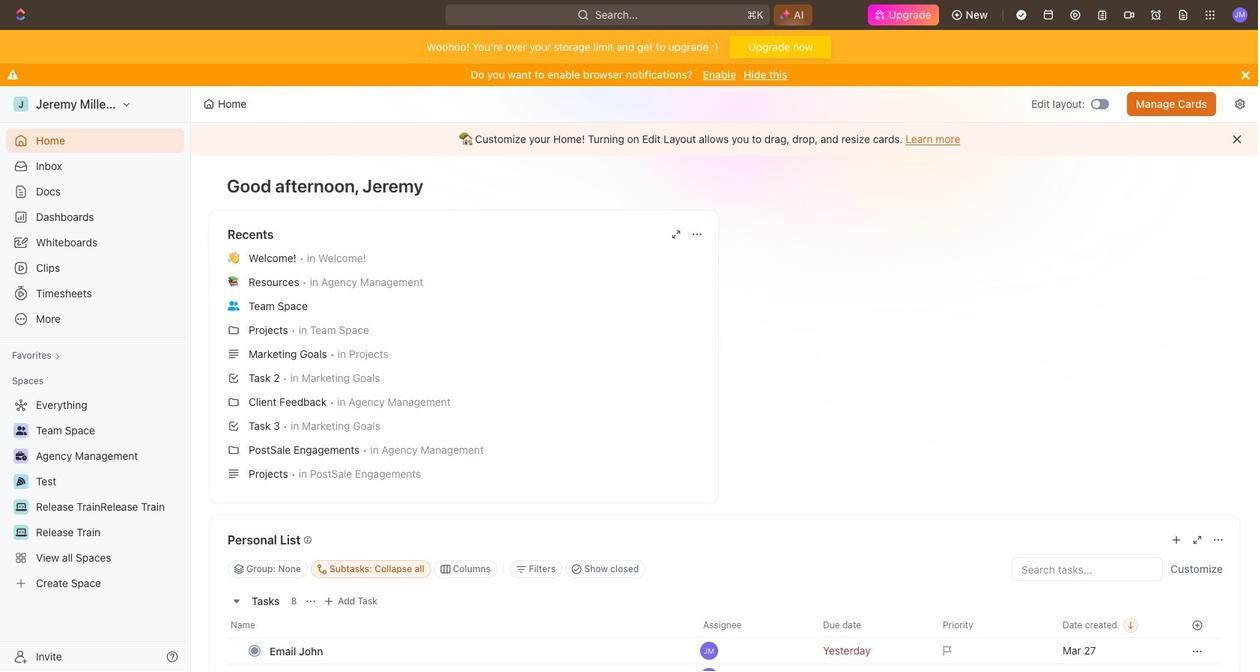 Task type: vqa. For each thing, say whether or not it's contained in the screenshot.
Projects link to the left
no



Task type: locate. For each thing, give the bounding box(es) containing it.
tree inside "sidebar" navigation
[[6, 393, 184, 596]]

set priority image
[[934, 638, 1054, 665]]

0 vertical spatial laptop code image
[[15, 503, 27, 512]]

1 vertical spatial laptop code image
[[15, 528, 27, 537]]

tree
[[6, 393, 184, 596]]

alert
[[191, 123, 1259, 156]]

sidebar navigation
[[0, 86, 194, 671]]

laptop code image
[[15, 503, 27, 512], [15, 528, 27, 537]]

user group image
[[15, 426, 27, 435]]

jeremy miller's workspace, , element
[[13, 97, 28, 112]]



Task type: describe. For each thing, give the bounding box(es) containing it.
business time image
[[15, 452, 27, 461]]

pizza slice image
[[16, 477, 25, 486]]

2 laptop code image from the top
[[15, 528, 27, 537]]

user group image
[[228, 301, 240, 311]]

Search tasks... text field
[[1013, 558, 1163, 581]]

1 laptop code image from the top
[[15, 503, 27, 512]]



